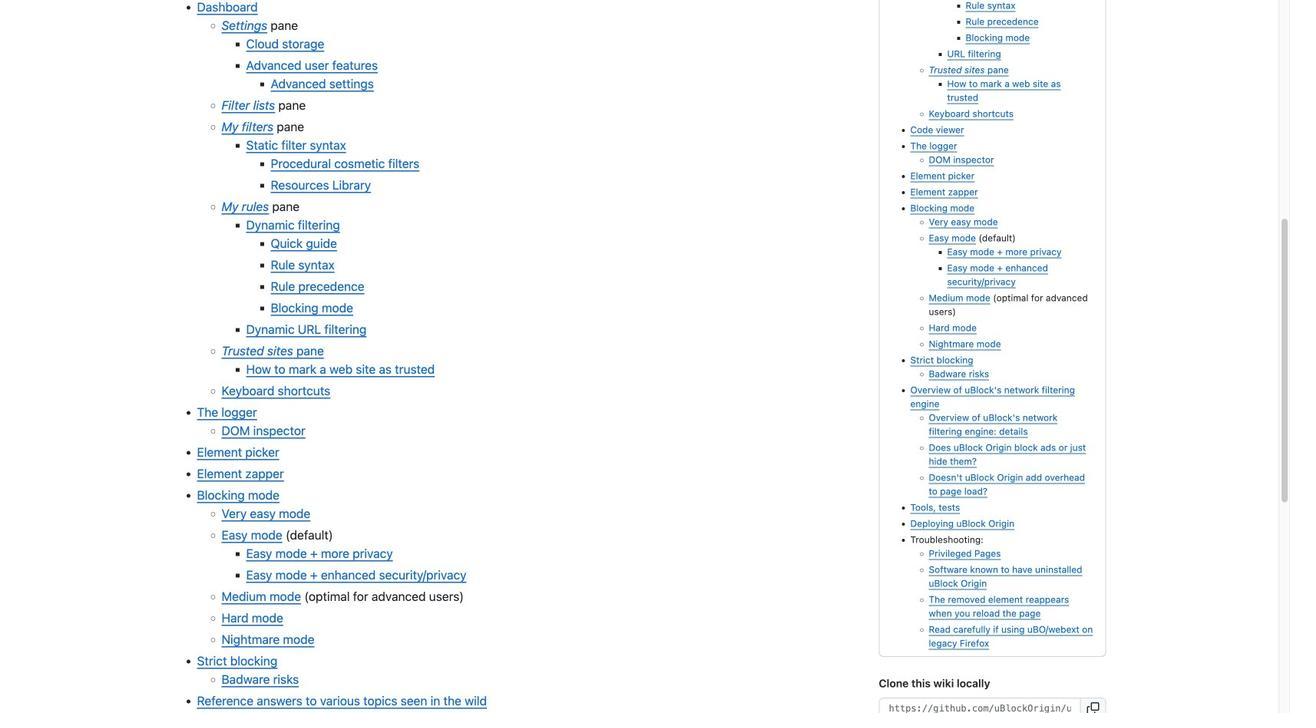 Task type: vqa. For each thing, say whether or not it's contained in the screenshot.
at The With
no



Task type: locate. For each thing, give the bounding box(es) containing it.
Clone URL for this wiki text field
[[879, 698, 1082, 714]]



Task type: describe. For each thing, give the bounding box(es) containing it.
copy to clipboard image
[[1088, 703, 1100, 714]]



